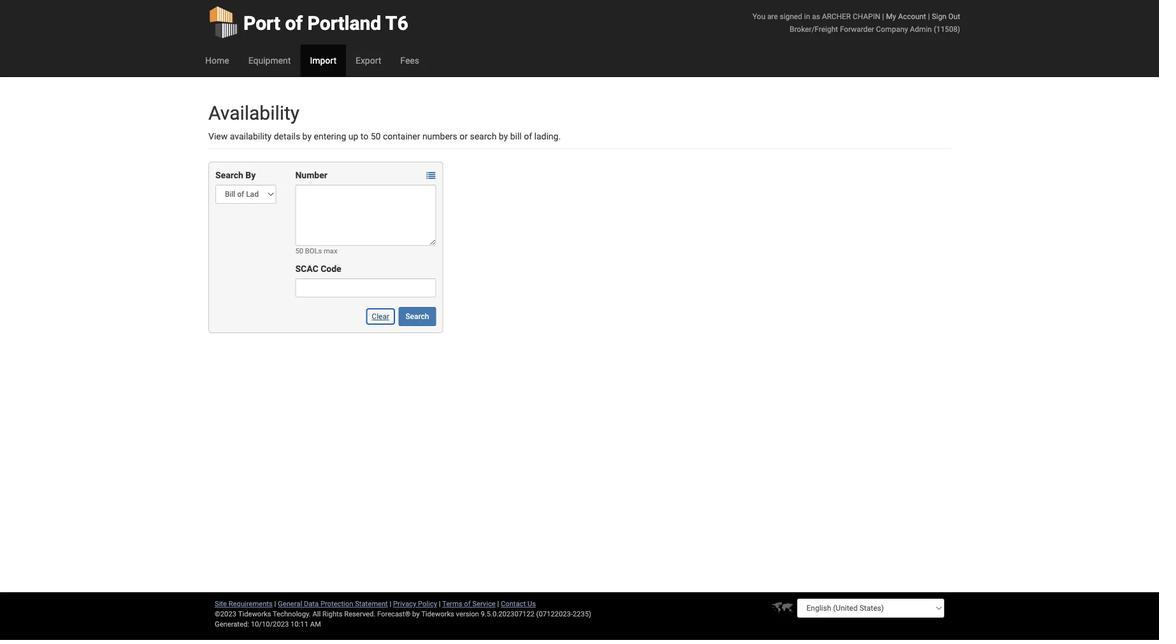 Task type: vqa. For each thing, say whether or not it's contained in the screenshot.
Details
yes



Task type: describe. For each thing, give the bounding box(es) containing it.
©2023 tideworks
[[215, 610, 271, 618]]

availability
[[208, 102, 300, 124]]

broker/freight
[[790, 25, 838, 33]]

site
[[215, 600, 227, 608]]

you are signed in as archer chapin | my account | sign out broker/freight forwarder company admin (11508)
[[753, 12, 960, 33]]

Number text field
[[295, 185, 436, 246]]

site requirements | general data protection statement | privacy policy | terms of service | contact us ©2023 tideworks technology. all rights reserved. forecast® by tideworks version 9.5.0.202307122 (07122023-2235) generated: 10/10/2023 10:11 am
[[215, 600, 591, 629]]

port of portland t6 link
[[208, 0, 408, 45]]

protection
[[320, 600, 353, 608]]

terms of service link
[[442, 600, 496, 608]]

0 horizontal spatial 50
[[295, 247, 303, 255]]

search by
[[215, 170, 256, 180]]

tideworks
[[421, 610, 454, 618]]

scac
[[295, 264, 318, 274]]

availability
[[230, 131, 272, 141]]

equipment button
[[239, 45, 300, 76]]

| up tideworks
[[439, 600, 441, 608]]

clear button
[[365, 307, 396, 326]]

code
[[321, 264, 341, 274]]

forecast®
[[377, 610, 411, 618]]

terms
[[442, 600, 462, 608]]

general
[[278, 600, 302, 608]]

view
[[208, 131, 228, 141]]

export button
[[346, 45, 391, 76]]

import
[[310, 55, 336, 66]]

up
[[348, 131, 358, 141]]

view availability details by entering up to 50 container numbers or search by bill of lading.
[[208, 131, 561, 141]]

clear
[[372, 312, 389, 321]]

site requirements link
[[215, 600, 273, 608]]

search for search
[[406, 312, 429, 321]]

2 horizontal spatial by
[[499, 131, 508, 141]]

(11508)
[[934, 25, 960, 33]]

sign
[[932, 12, 947, 21]]

search button
[[399, 307, 436, 326]]

show list image
[[427, 171, 435, 180]]

50 bols max
[[295, 247, 337, 255]]

privacy
[[393, 600, 416, 608]]

out
[[948, 12, 960, 21]]

reserved.
[[344, 610, 375, 618]]

general data protection statement link
[[278, 600, 388, 608]]

search for search by
[[215, 170, 243, 180]]

to
[[361, 131, 368, 141]]

home
[[205, 55, 229, 66]]

number
[[295, 170, 327, 180]]

scac code
[[295, 264, 341, 274]]

by inside site requirements | general data protection statement | privacy policy | terms of service | contact us ©2023 tideworks technology. all rights reserved. forecast® by tideworks version 9.5.0.202307122 (07122023-2235) generated: 10/10/2023 10:11 am
[[412, 610, 420, 618]]

container
[[383, 131, 420, 141]]

bols
[[305, 247, 322, 255]]

| left "general"
[[274, 600, 276, 608]]

my
[[886, 12, 896, 21]]

1 vertical spatial of
[[524, 131, 532, 141]]

search
[[470, 131, 497, 141]]

10:11
[[291, 620, 308, 629]]

SCAC Code text field
[[295, 278, 436, 298]]

| left sign
[[928, 12, 930, 21]]

t6
[[385, 12, 408, 34]]

version
[[456, 610, 479, 618]]

admin
[[910, 25, 932, 33]]

sign out link
[[932, 12, 960, 21]]

you
[[753, 12, 765, 21]]

9.5.0.202307122
[[481, 610, 535, 618]]



Task type: locate. For each thing, give the bounding box(es) containing it.
by
[[302, 131, 312, 141], [499, 131, 508, 141], [412, 610, 420, 618]]

50 left bols
[[295, 247, 303, 255]]

are
[[767, 12, 778, 21]]

search inside search button
[[406, 312, 429, 321]]

10/10/2023
[[251, 620, 289, 629]]

by down privacy policy "link"
[[412, 610, 420, 618]]

generated:
[[215, 620, 249, 629]]

| left my
[[882, 12, 884, 21]]

of
[[285, 12, 303, 34], [524, 131, 532, 141], [464, 600, 471, 608]]

rights
[[322, 610, 343, 618]]

50 right "to"
[[371, 131, 381, 141]]

of right port
[[285, 12, 303, 34]]

search left by
[[215, 170, 243, 180]]

data
[[304, 600, 319, 608]]

1 horizontal spatial 50
[[371, 131, 381, 141]]

technology.
[[273, 610, 311, 618]]

| up forecast®
[[390, 600, 391, 608]]

chapin
[[853, 12, 880, 21]]

|
[[882, 12, 884, 21], [928, 12, 930, 21], [274, 600, 276, 608], [390, 600, 391, 608], [439, 600, 441, 608], [497, 600, 499, 608]]

archer
[[822, 12, 851, 21]]

contact us link
[[501, 600, 536, 608]]

max
[[324, 247, 337, 255]]

import button
[[300, 45, 346, 76]]

requirements
[[229, 600, 273, 608]]

0 horizontal spatial by
[[302, 131, 312, 141]]

us
[[528, 600, 536, 608]]

service
[[472, 600, 496, 608]]

0 vertical spatial 50
[[371, 131, 381, 141]]

portland
[[308, 12, 381, 34]]

0 vertical spatial of
[[285, 12, 303, 34]]

1 horizontal spatial search
[[406, 312, 429, 321]]

port
[[243, 12, 280, 34]]

policy
[[418, 600, 437, 608]]

search right clear
[[406, 312, 429, 321]]

(07122023-
[[536, 610, 573, 618]]

1 vertical spatial search
[[406, 312, 429, 321]]

0 horizontal spatial of
[[285, 12, 303, 34]]

or
[[460, 131, 468, 141]]

account
[[898, 12, 926, 21]]

export
[[356, 55, 381, 66]]

all
[[313, 610, 321, 618]]

by left the bill
[[499, 131, 508, 141]]

of up version
[[464, 600, 471, 608]]

1 vertical spatial 50
[[295, 247, 303, 255]]

privacy policy link
[[393, 600, 437, 608]]

fees
[[400, 55, 419, 66]]

search
[[215, 170, 243, 180], [406, 312, 429, 321]]

of inside site requirements | general data protection statement | privacy policy | terms of service | contact us ©2023 tideworks technology. all rights reserved. forecast® by tideworks version 9.5.0.202307122 (07122023-2235) generated: 10/10/2023 10:11 am
[[464, 600, 471, 608]]

by
[[246, 170, 256, 180]]

details
[[274, 131, 300, 141]]

2 horizontal spatial of
[[524, 131, 532, 141]]

contact
[[501, 600, 526, 608]]

company
[[876, 25, 908, 33]]

in
[[804, 12, 810, 21]]

port of portland t6
[[243, 12, 408, 34]]

| up "9.5.0.202307122"
[[497, 600, 499, 608]]

am
[[310, 620, 321, 629]]

numbers
[[422, 131, 457, 141]]

lading.
[[534, 131, 561, 141]]

signed
[[780, 12, 802, 21]]

my account link
[[886, 12, 926, 21]]

1 horizontal spatial of
[[464, 600, 471, 608]]

0 vertical spatial search
[[215, 170, 243, 180]]

home button
[[196, 45, 239, 76]]

50
[[371, 131, 381, 141], [295, 247, 303, 255]]

statement
[[355, 600, 388, 608]]

fees button
[[391, 45, 429, 76]]

by right details
[[302, 131, 312, 141]]

1 horizontal spatial by
[[412, 610, 420, 618]]

entering
[[314, 131, 346, 141]]

bill
[[510, 131, 522, 141]]

as
[[812, 12, 820, 21]]

equipment
[[248, 55, 291, 66]]

0 horizontal spatial search
[[215, 170, 243, 180]]

of right the bill
[[524, 131, 532, 141]]

forwarder
[[840, 25, 874, 33]]

2235)
[[573, 610, 591, 618]]

2 vertical spatial of
[[464, 600, 471, 608]]



